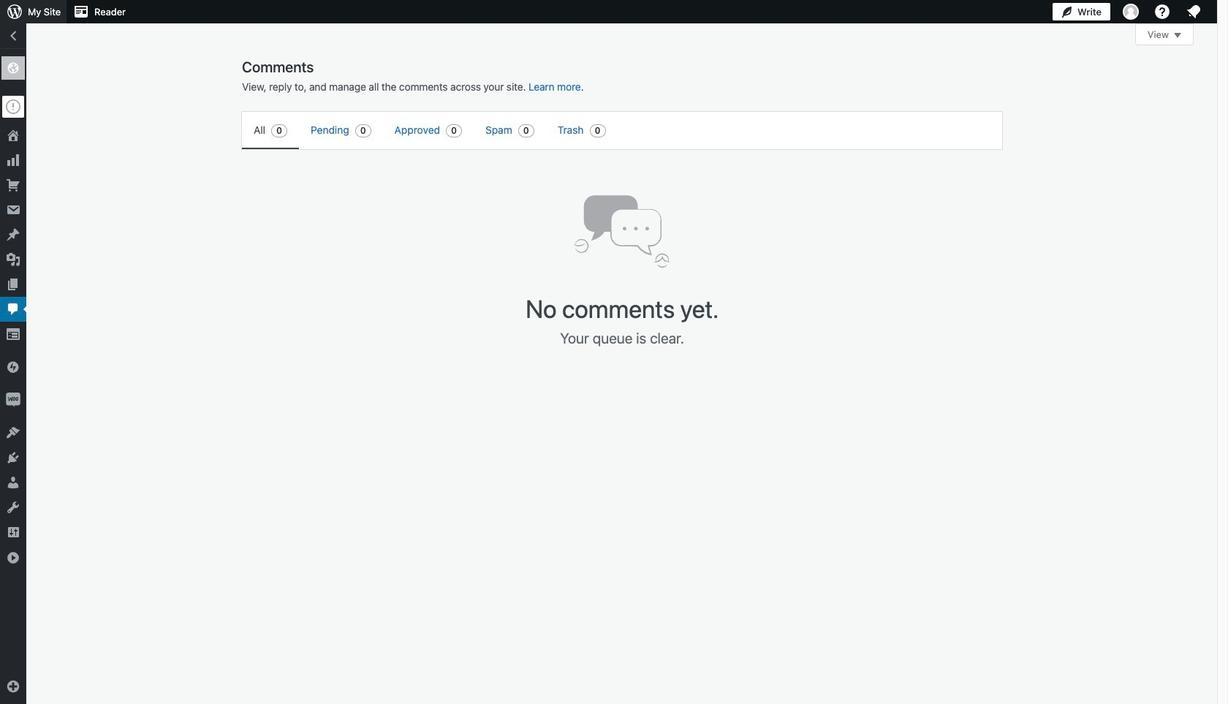 Task type: describe. For each thing, give the bounding box(es) containing it.
closed image
[[1174, 33, 1181, 38]]

1 img image from the top
[[6, 360, 20, 374]]

help image
[[1154, 3, 1171, 20]]



Task type: vqa. For each thing, say whether or not it's contained in the screenshot.
Launchpad Checklist element
no



Task type: locate. For each thing, give the bounding box(es) containing it.
1 vertical spatial img image
[[6, 393, 20, 407]]

manage your notifications image
[[1185, 3, 1203, 20]]

my profile image
[[1123, 4, 1139, 20]]

main content
[[242, 23, 1194, 379]]

menu
[[242, 112, 979, 149]]

0 vertical spatial img image
[[6, 360, 20, 374]]

2 img image from the top
[[6, 393, 20, 407]]

img image
[[6, 360, 20, 374], [6, 393, 20, 407]]



